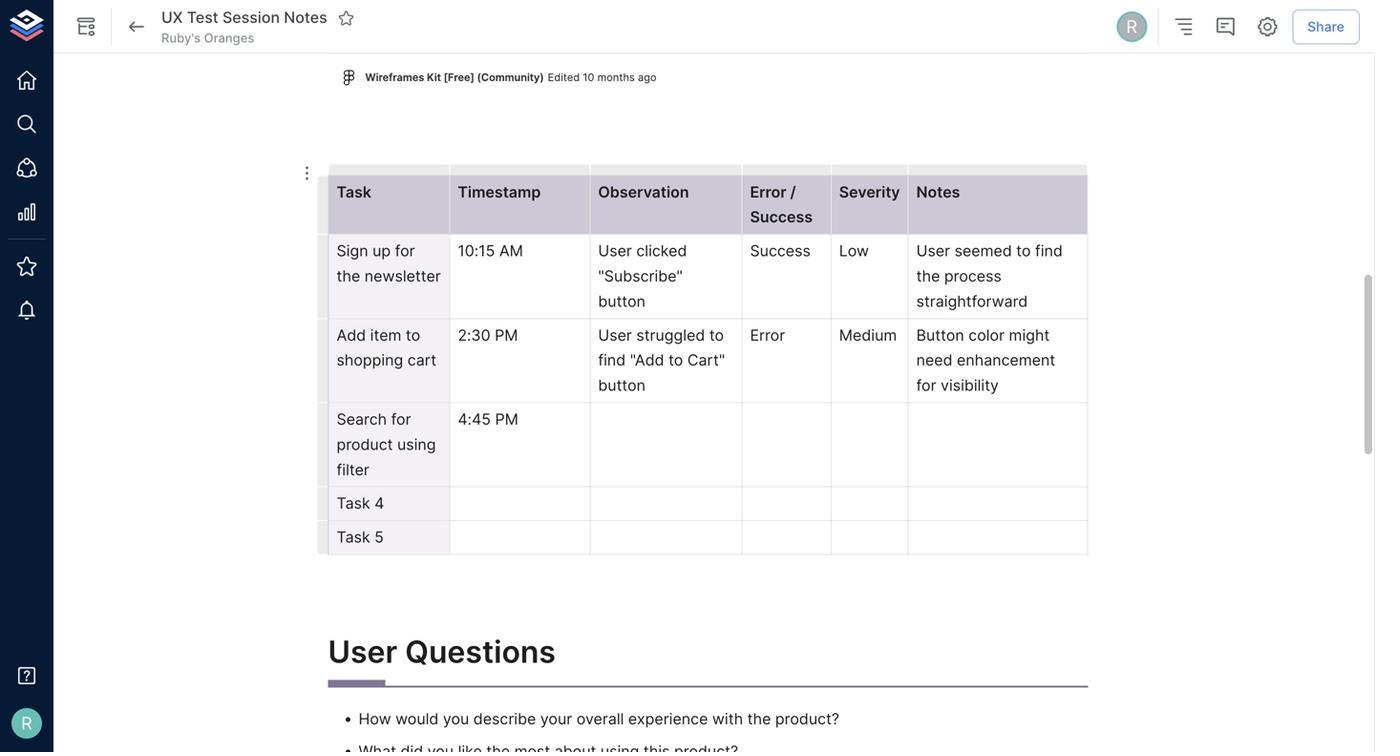 Task type: locate. For each thing, give the bounding box(es) containing it.
sign
[[337, 242, 368, 260]]

10:15
[[458, 242, 495, 260]]

1 vertical spatial task
[[337, 494, 370, 513]]

for right up
[[395, 242, 415, 260]]

describe
[[473, 710, 536, 728]]

0 vertical spatial task
[[337, 183, 371, 201]]

favorite image
[[338, 9, 355, 27]]

10:15 am
[[458, 242, 523, 260]]

1 task from the top
[[337, 183, 371, 201]]

1 vertical spatial error
[[750, 326, 785, 345]]

1 horizontal spatial the
[[747, 710, 771, 728]]

table of contents image
[[1172, 15, 1195, 38]]

5
[[375, 528, 384, 547]]

2 horizontal spatial the
[[916, 267, 940, 286]]

visibility
[[941, 376, 999, 395]]

1 button from the top
[[598, 292, 646, 311]]

the down sign
[[337, 267, 360, 286]]

observation
[[598, 183, 689, 201]]

user inside user clicked "subscribe" button
[[598, 242, 632, 260]]

pm right 2:30
[[495, 326, 518, 345]]

find
[[1035, 242, 1063, 260], [598, 351, 626, 370]]

newsletter
[[365, 267, 441, 286]]

to
[[1016, 242, 1031, 260], [406, 326, 420, 345], [709, 326, 724, 345], [669, 351, 683, 370]]

user for user questions
[[328, 634, 397, 670]]

r
[[1126, 16, 1138, 37], [21, 713, 32, 734]]

success
[[750, 208, 813, 227], [750, 242, 811, 260]]

pm
[[495, 326, 518, 345], [495, 410, 518, 429]]

1 vertical spatial button
[[598, 376, 646, 395]]

user clicked "subscribe" button
[[598, 242, 691, 311]]

0 horizontal spatial find
[[598, 351, 626, 370]]

up
[[373, 242, 391, 260]]

add
[[337, 326, 366, 345]]

product
[[337, 435, 393, 454]]

0 vertical spatial find
[[1035, 242, 1063, 260]]

cart"
[[687, 351, 725, 370]]

0 vertical spatial pm
[[495, 326, 518, 345]]

0 horizontal spatial r
[[21, 713, 32, 734]]

pm right 4:45
[[495, 410, 518, 429]]

1 horizontal spatial r
[[1126, 16, 1138, 37]]

0 vertical spatial error
[[750, 183, 787, 201]]

pm for 4:45 pm
[[495, 410, 518, 429]]

pm for 2:30 pm
[[495, 326, 518, 345]]

user
[[598, 242, 632, 260], [916, 242, 950, 260], [598, 326, 632, 345], [328, 634, 397, 670]]

task for task 5
[[337, 528, 370, 547]]

0 vertical spatial r button
[[1114, 9, 1150, 45]]

user for user struggled to find "add to cart" button
[[598, 326, 632, 345]]

2 task from the top
[[337, 494, 370, 513]]

1 pm from the top
[[495, 326, 518, 345]]

notes
[[284, 8, 327, 27], [916, 183, 960, 201]]

might
[[1009, 326, 1050, 345]]

2 success from the top
[[750, 242, 811, 260]]

1 vertical spatial for
[[916, 376, 936, 395]]

to inside user seemed to find the process straightforward
[[1016, 242, 1031, 260]]

to inside add item to shopping cart
[[406, 326, 420, 345]]

user up 'process'
[[916, 242, 950, 260]]

process
[[944, 267, 1002, 286]]

find right seemed at the right top
[[1035, 242, 1063, 260]]

error inside error / success
[[750, 183, 787, 201]]

show wiki image
[[74, 15, 97, 38]]

user seemed to find the process straightforward
[[916, 242, 1067, 311]]

you
[[443, 710, 469, 728]]

task up sign
[[337, 183, 371, 201]]

user questions
[[328, 634, 556, 670]]

2:30
[[458, 326, 491, 345]]

task left 4
[[337, 494, 370, 513]]

product?
[[775, 710, 839, 728]]

1 horizontal spatial find
[[1035, 242, 1063, 260]]

task
[[337, 183, 371, 201], [337, 494, 370, 513], [337, 528, 370, 547]]

0 vertical spatial for
[[395, 242, 415, 260]]

with
[[712, 710, 743, 728]]

1 vertical spatial pm
[[495, 410, 518, 429]]

find for user seemed to find the process straightforward
[[1035, 242, 1063, 260]]

the
[[337, 267, 360, 286], [916, 267, 940, 286], [747, 710, 771, 728]]

the left 'process'
[[916, 267, 940, 286]]

4
[[375, 494, 384, 513]]

0 vertical spatial r
[[1126, 16, 1138, 37]]

find for user struggled to find "add to cart" button
[[598, 351, 626, 370]]

0 vertical spatial success
[[750, 208, 813, 227]]

button color might need enhancement for visibility
[[916, 326, 1060, 395]]

would
[[395, 710, 439, 728]]

r button
[[1114, 9, 1150, 45], [6, 703, 48, 745]]

find inside user seemed to find the process straightforward
[[1035, 242, 1063, 260]]

error for error
[[750, 326, 785, 345]]

1 vertical spatial success
[[750, 242, 811, 260]]

1 error from the top
[[750, 183, 787, 201]]

user up how
[[328, 634, 397, 670]]

0 horizontal spatial the
[[337, 267, 360, 286]]

1 vertical spatial find
[[598, 351, 626, 370]]

how
[[359, 710, 391, 728]]

the inside user seemed to find the process straightforward
[[916, 267, 940, 286]]

cart
[[408, 351, 436, 370]]

error / success
[[750, 183, 813, 227]]

for
[[395, 242, 415, 260], [916, 376, 936, 395], [391, 410, 411, 429]]

button down "subscribe"
[[598, 292, 646, 311]]

1 success from the top
[[750, 208, 813, 227]]

1 horizontal spatial notes
[[916, 183, 960, 201]]

success down /
[[750, 208, 813, 227]]

"add
[[630, 351, 664, 370]]

user up "subscribe"
[[598, 242, 632, 260]]

button
[[916, 326, 964, 345]]

error
[[750, 183, 787, 201], [750, 326, 785, 345]]

notes right the severity
[[916, 183, 960, 201]]

user inside "user struggled to find "add to cart" button"
[[598, 326, 632, 345]]

for down need in the top of the page
[[916, 376, 936, 395]]

seemed
[[955, 242, 1012, 260]]

button
[[598, 292, 646, 311], [598, 376, 646, 395]]

2 error from the top
[[750, 326, 785, 345]]

3 task from the top
[[337, 528, 370, 547]]

2 button from the top
[[598, 376, 646, 395]]

to right seemed at the right top
[[1016, 242, 1031, 260]]

0 vertical spatial notes
[[284, 8, 327, 27]]

1 vertical spatial r button
[[6, 703, 48, 745]]

user up "add
[[598, 326, 632, 345]]

success down error / success
[[750, 242, 811, 260]]

overall
[[577, 710, 624, 728]]

for up using
[[391, 410, 411, 429]]

to up cart"
[[709, 326, 724, 345]]

2 vertical spatial for
[[391, 410, 411, 429]]

button down "add
[[598, 376, 646, 395]]

the right "with"
[[747, 710, 771, 728]]

user inside user seemed to find the process straightforward
[[916, 242, 950, 260]]

0 horizontal spatial r button
[[6, 703, 48, 745]]

task left 5
[[337, 528, 370, 547]]

to up cart
[[406, 326, 420, 345]]

ux test session notes
[[161, 8, 327, 27]]

2 vertical spatial task
[[337, 528, 370, 547]]

1 vertical spatial r
[[21, 713, 32, 734]]

notes left favorite image
[[284, 8, 327, 27]]

2 pm from the top
[[495, 410, 518, 429]]

0 vertical spatial button
[[598, 292, 646, 311]]

find inside "user struggled to find "add to cart" button"
[[598, 351, 626, 370]]

find left "add
[[598, 351, 626, 370]]

clicked
[[636, 242, 687, 260]]



Task type: vqa. For each thing, say whether or not it's contained in the screenshot.
Search
yes



Task type: describe. For each thing, give the bounding box(es) containing it.
to down struggled on the top of the page
[[669, 351, 683, 370]]

experience
[[628, 710, 708, 728]]

4:45 pm
[[458, 410, 518, 429]]

for inside sign up for the newsletter
[[395, 242, 415, 260]]

settings image
[[1256, 15, 1279, 38]]

how would you describe your overall experience with the product?
[[359, 710, 839, 728]]

session
[[223, 8, 280, 27]]

ruby's oranges
[[161, 30, 254, 45]]

to for struggled
[[709, 326, 724, 345]]

search
[[337, 410, 387, 429]]

need
[[916, 351, 953, 370]]

struggled
[[636, 326, 705, 345]]

using
[[397, 435, 436, 454]]

am
[[499, 242, 523, 260]]

to for seemed
[[1016, 242, 1031, 260]]

for inside search for product using filter
[[391, 410, 411, 429]]

ruby's oranges link
[[161, 30, 254, 47]]

color
[[969, 326, 1005, 345]]

0 horizontal spatial notes
[[284, 8, 327, 27]]

shopping
[[337, 351, 403, 370]]

share button
[[1292, 9, 1360, 44]]

your
[[540, 710, 572, 728]]

add item to shopping cart
[[337, 326, 436, 370]]

comments image
[[1214, 15, 1237, 38]]

user for user clicked "subscribe" button
[[598, 242, 632, 260]]

the inside sign up for the newsletter
[[337, 267, 360, 286]]

/
[[790, 183, 796, 201]]

sign up for the newsletter
[[337, 242, 441, 286]]

error for error / success
[[750, 183, 787, 201]]

go back image
[[125, 15, 148, 38]]

share
[[1308, 18, 1345, 35]]

r for the left r button
[[21, 713, 32, 734]]

straightforward
[[916, 292, 1028, 311]]

r for rightmost r button
[[1126, 16, 1138, 37]]

oranges
[[204, 30, 254, 45]]

4:45
[[458, 410, 491, 429]]

button inside user clicked "subscribe" button
[[598, 292, 646, 311]]

severity
[[839, 183, 900, 201]]

task for task 4
[[337, 494, 370, 513]]

search for product using filter
[[337, 410, 440, 479]]

1 vertical spatial notes
[[916, 183, 960, 201]]

ux
[[161, 8, 183, 27]]

item
[[370, 326, 402, 345]]

2:30 pm
[[458, 326, 518, 345]]

button inside "user struggled to find "add to cart" button"
[[598, 376, 646, 395]]

questions
[[405, 634, 556, 670]]

"subscribe"
[[598, 267, 683, 286]]

user struggled to find "add to cart" button
[[598, 326, 729, 395]]

1 horizontal spatial r button
[[1114, 9, 1150, 45]]

task 4
[[337, 494, 384, 513]]

medium
[[839, 326, 897, 345]]

test
[[187, 8, 218, 27]]

user for user seemed to find the process straightforward
[[916, 242, 950, 260]]

task 5
[[337, 528, 384, 547]]

enhancement
[[957, 351, 1056, 370]]

to for item
[[406, 326, 420, 345]]

ruby's
[[161, 30, 201, 45]]

for inside button color might need enhancement for visibility
[[916, 376, 936, 395]]

task for task
[[337, 183, 371, 201]]

timestamp
[[458, 183, 541, 201]]

filter
[[337, 461, 369, 479]]

low
[[839, 242, 869, 260]]



